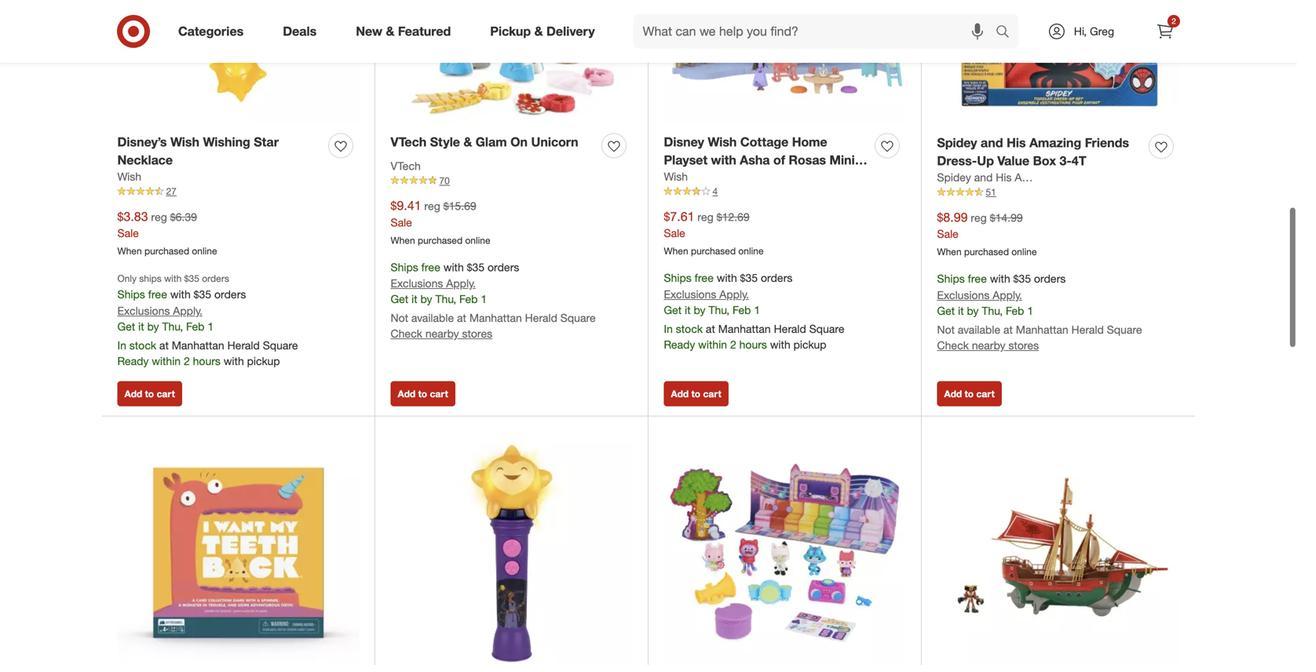 Task type: vqa. For each thing, say whether or not it's contained in the screenshot.
the rightmost the over
no



Task type: describe. For each thing, give the bounding box(es) containing it.
with inside the disney wish cottage home playset with asha of rosas mini doll, star figure & 15+ accessories
[[711, 152, 736, 168]]

add to cart for $8.99
[[944, 388, 995, 400]]

4
[[713, 185, 718, 197]]

1 for $9.41
[[481, 292, 487, 306]]

to for $7.61
[[691, 388, 700, 400]]

herald for $9.41
[[525, 311, 557, 325]]

exclusions inside only ships with $35 orders ships free with $35 orders exclusions apply. get it by thu, feb 1 in stock at  manhattan herald square ready within 2 hours with pickup
[[117, 304, 170, 318]]

exclusions for $9.41
[[391, 277, 443, 290]]

What can we help you find? suggestions appear below search field
[[633, 14, 999, 49]]

vtech style & glam on unicorn link
[[391, 133, 578, 151]]

pickup
[[490, 24, 531, 39]]

& right style
[[463, 134, 472, 150]]

cottage
[[740, 134, 789, 150]]

purchased for $9.41
[[418, 234, 463, 246]]

deals link
[[269, 14, 336, 49]]

ships for $8.99
[[937, 272, 965, 285]]

add to cart button for $7.61
[[664, 381, 728, 406]]

vtech style & glam on unicorn
[[391, 134, 578, 150]]

disney's
[[117, 134, 167, 150]]

wish link for playset
[[664, 169, 688, 185]]

check nearby stores button for $9.41
[[391, 326, 492, 342]]

exclusions for $7.61
[[664, 287, 716, 301]]

new & featured link
[[343, 14, 471, 49]]

accessories
[[664, 188, 737, 203]]

not for $8.99
[[937, 323, 955, 336]]

glam
[[476, 134, 507, 150]]

available for $9.41
[[411, 311, 454, 325]]

ships free with $35 orders exclusions apply. get it by thu, feb 1 not available at manhattan herald square check nearby stores for $8.99
[[937, 272, 1142, 352]]

manhattan for $7.61
[[718, 322, 771, 336]]

greg
[[1090, 24, 1114, 38]]

box
[[1033, 153, 1056, 168]]

online for $3.83
[[192, 245, 217, 257]]

51
[[986, 186, 996, 198]]

$8.99
[[937, 209, 968, 225]]

delivery
[[546, 24, 595, 39]]

rosas
[[789, 152, 826, 168]]

hi,
[[1074, 24, 1087, 38]]

exclusions apply. button for $8.99
[[937, 287, 1022, 303]]

home
[[792, 134, 827, 150]]

style
[[430, 134, 460, 150]]

by for $9.41
[[420, 292, 432, 306]]

when for $3.83
[[117, 245, 142, 257]]

exclusions apply. button down ships at the top left of the page
[[117, 303, 202, 319]]

orders for $8.99
[[1034, 272, 1066, 285]]

in inside ships free with $35 orders exclusions apply. get it by thu, feb 1 in stock at  manhattan herald square ready within 2 hours with pickup
[[664, 322, 673, 336]]

add for $7.61
[[671, 388, 689, 400]]

wishing
[[203, 134, 250, 150]]

hours inside only ships with $35 orders ships free with $35 orders exclusions apply. get it by thu, feb 1 in stock at  manhattan herald square ready within 2 hours with pickup
[[193, 354, 221, 368]]

wish inside the disney wish cottage home playset with asha of rosas mini doll, star figure & 15+ accessories
[[708, 134, 737, 150]]

stores for $8.99
[[1009, 338, 1039, 352]]

ships inside only ships with $35 orders ships free with $35 orders exclusions apply. get it by thu, feb 1 in stock at  manhattan herald square ready within 2 hours with pickup
[[117, 287, 145, 301]]

disney wish cottage home playset with asha of rosas mini doll, star figure & 15+ accessories
[[664, 134, 855, 203]]

when for $7.61
[[664, 245, 688, 257]]

1 for $8.99
[[1027, 304, 1033, 317]]

add to cart for $3.83
[[124, 388, 175, 400]]

add to cart button for $8.99
[[937, 381, 1002, 406]]

4 link
[[664, 185, 906, 198]]

sale for $8.99
[[937, 227, 959, 241]]

feb inside only ships with $35 orders ships free with $35 orders exclusions apply. get it by thu, feb 1 in stock at  manhattan herald square ready within 2 hours with pickup
[[186, 320, 204, 333]]

not for $9.41
[[391, 311, 408, 325]]

$9.41 reg $15.69 sale when purchased online
[[391, 198, 490, 246]]

value
[[997, 153, 1029, 168]]

spidey for spidey and his amazing friends dress-up value box 3-4t
[[937, 135, 977, 150]]

vtech for vtech style & glam on unicorn
[[391, 134, 427, 150]]

feb for $7.61
[[733, 303, 751, 317]]

thu, for $8.99
[[982, 304, 1003, 317]]

$12.69
[[717, 210, 750, 224]]

disney's wish wishing star necklace link
[[117, 133, 322, 169]]

within inside ships free with $35 orders exclusions apply. get it by thu, feb 1 in stock at  manhattan herald square ready within 2 hours with pickup
[[698, 337, 727, 351]]

wish down playset
[[664, 170, 688, 183]]

disney's wish wishing star necklace
[[117, 134, 279, 168]]

square for spidey and his amazing friends dress-up value box 3-4t
[[1107, 323, 1142, 336]]

& inside the disney wish cottage home playset with asha of rosas mini doll, star figure & 15+ accessories
[[764, 170, 772, 185]]

& right pickup
[[534, 24, 543, 39]]

get for $8.99
[[937, 304, 955, 317]]

deals
[[283, 24, 317, 39]]

herald for $8.99
[[1071, 323, 1104, 336]]

his for spidey and his amazing friends dress-up value box 3-4t
[[1007, 135, 1026, 150]]

27
[[166, 185, 177, 197]]

nearby for $8.99
[[972, 338, 1005, 352]]

wish inside the disney's wish wishing star necklace
[[170, 134, 199, 150]]

figure
[[722, 170, 760, 185]]

70
[[439, 175, 450, 186]]

reg for $7.61
[[698, 210, 714, 224]]

51 link
[[937, 185, 1180, 199]]

online for $8.99
[[1012, 246, 1037, 258]]

15+
[[776, 170, 797, 185]]

apply. inside only ships with $35 orders ships free with $35 orders exclusions apply. get it by thu, feb 1 in stock at  manhattan herald square ready within 2 hours with pickup
[[173, 304, 202, 318]]

ships free with $35 orders exclusions apply. get it by thu, feb 1 not available at manhattan herald square check nearby stores for $9.41
[[391, 260, 596, 340]]

featured
[[398, 24, 451, 39]]

check for $9.41
[[391, 327, 422, 340]]

spidey for spidey and his amazing friends
[[937, 171, 971, 184]]

thu, for $9.41
[[435, 292, 456, 306]]

his for spidey and his amazing friends
[[996, 171, 1012, 184]]

0 vertical spatial 2
[[1172, 16, 1176, 26]]

27 link
[[117, 185, 359, 198]]

star inside the disney wish cottage home playset with asha of rosas mini doll, star figure & 15+ accessories
[[694, 170, 719, 185]]

3-
[[1060, 153, 1072, 168]]

$35 for $7.61
[[740, 271, 758, 285]]

only ships with $35 orders ships free with $35 orders exclusions apply. get it by thu, feb 1 in stock at  manhattan herald square ready within 2 hours with pickup
[[117, 272, 298, 368]]

reg for $9.41
[[424, 199, 440, 213]]

mini
[[830, 152, 855, 168]]

doll,
[[664, 170, 691, 185]]

unicorn
[[531, 134, 578, 150]]

ships for $7.61
[[664, 271, 692, 285]]

by for $7.61
[[694, 303, 705, 317]]

$3.83 reg $6.39 sale when purchased online
[[117, 209, 217, 257]]

$15.69
[[443, 199, 476, 213]]

dress-
[[937, 153, 977, 168]]

at for $7.61
[[706, 322, 715, 336]]

add to cart for $9.41
[[398, 388, 448, 400]]

hours inside ships free with $35 orders exclusions apply. get it by thu, feb 1 in stock at  manhattan herald square ready within 2 hours with pickup
[[739, 337, 767, 351]]

get inside only ships with $35 orders ships free with $35 orders exclusions apply. get it by thu, feb 1 in stock at  manhattan herald square ready within 2 hours with pickup
[[117, 320, 135, 333]]

new
[[356, 24, 382, 39]]

nearby for $9.41
[[425, 327, 459, 340]]

new & featured
[[356, 24, 451, 39]]

$8.99 reg $14.99 sale when purchased online
[[937, 209, 1037, 258]]

when for $9.41
[[391, 234, 415, 246]]

$14.99
[[990, 211, 1023, 224]]

amazing for spidey and his amazing friends dress-up value box 3-4t
[[1029, 135, 1081, 150]]

add for $9.41
[[398, 388, 416, 400]]

only
[[117, 272, 137, 284]]

purchased for $8.99
[[964, 246, 1009, 258]]

cart for $7.61
[[703, 388, 721, 400]]

stock inside only ships with $35 orders ships free with $35 orders exclusions apply. get it by thu, feb 1 in stock at  manhattan herald square ready within 2 hours with pickup
[[129, 338, 156, 352]]

search
[[988, 25, 1026, 40]]

ships free with $35 orders exclusions apply. get it by thu, feb 1 in stock at  manhattan herald square ready within 2 hours with pickup
[[664, 271, 845, 351]]

2 inside only ships with $35 orders ships free with $35 orders exclusions apply. get it by thu, feb 1 in stock at  manhattan herald square ready within 2 hours with pickup
[[184, 354, 190, 368]]

it for $8.99
[[958, 304, 964, 317]]

manhattan inside only ships with $35 orders ships free with $35 orders exclusions apply. get it by thu, feb 1 in stock at  manhattan herald square ready within 2 hours with pickup
[[172, 338, 224, 352]]

$7.61
[[664, 209, 694, 224]]

cart for $3.83
[[157, 388, 175, 400]]

when for $8.99
[[937, 246, 962, 258]]

exclusions apply. button for $9.41
[[391, 276, 476, 291]]



Task type: locate. For each thing, give the bounding box(es) containing it.
search button
[[988, 14, 1026, 52]]

0 horizontal spatial check nearby stores button
[[391, 326, 492, 342]]

at inside ships free with $35 orders exclusions apply. get it by thu, feb 1 in stock at  manhattan herald square ready within 2 hours with pickup
[[706, 322, 715, 336]]

square
[[560, 311, 596, 325], [809, 322, 845, 336], [1107, 323, 1142, 336], [263, 338, 298, 352]]

vtech up $9.41
[[391, 159, 421, 173]]

1 horizontal spatial stores
[[1009, 338, 1039, 352]]

square for vtech style & glam on unicorn
[[560, 311, 596, 325]]

spidey inside spidey and his amazing friends dress-up value box 3-4t
[[937, 135, 977, 150]]

star up the accessories
[[694, 170, 719, 185]]

star inside the disney's wish wishing star necklace
[[254, 134, 279, 150]]

amazing
[[1029, 135, 1081, 150], [1015, 171, 1057, 184]]

4 to from the left
[[965, 388, 974, 400]]

1 vertical spatial ready
[[117, 354, 149, 368]]

0 vertical spatial within
[[698, 337, 727, 351]]

stock
[[676, 322, 703, 336], [129, 338, 156, 352]]

exclusions apply. button down $7.61 reg $12.69 sale when purchased online
[[664, 286, 749, 302]]

cart
[[157, 388, 175, 400], [430, 388, 448, 400], [703, 388, 721, 400], [976, 388, 995, 400]]

sale inside the $8.99 reg $14.99 sale when purchased online
[[937, 227, 959, 241]]

wish right disney
[[708, 134, 737, 150]]

by inside ships free with $35 orders exclusions apply. get it by thu, feb 1 in stock at  manhattan herald square ready within 2 hours with pickup
[[694, 303, 705, 317]]

reg right $8.99 on the right of the page
[[971, 211, 987, 224]]

thu,
[[435, 292, 456, 306], [709, 303, 730, 317], [982, 304, 1003, 317], [162, 320, 183, 333]]

0 vertical spatial his
[[1007, 135, 1026, 150]]

reg down the accessories
[[698, 210, 714, 224]]

$35 for $9.41
[[467, 260, 485, 274]]

sale inside $3.83 reg $6.39 sale when purchased online
[[117, 226, 139, 240]]

asha
[[740, 152, 770, 168]]

thu, inside only ships with $35 orders ships free with $35 orders exclusions apply. get it by thu, feb 1 in stock at  manhattan herald square ready within 2 hours with pickup
[[162, 320, 183, 333]]

square inside only ships with $35 orders ships free with $35 orders exclusions apply. get it by thu, feb 1 in stock at  manhattan herald square ready within 2 hours with pickup
[[263, 338, 298, 352]]

1 horizontal spatial pickup
[[793, 337, 826, 351]]

free down $9.41 reg $15.69 sale when purchased online
[[421, 260, 440, 274]]

it for $7.61
[[685, 303, 691, 317]]

70 link
[[391, 174, 632, 188]]

ships
[[391, 260, 418, 274], [664, 271, 692, 285], [937, 272, 965, 285], [117, 287, 145, 301]]

$35 down $7.61 reg $12.69 sale when purchased online
[[740, 271, 758, 285]]

& left the 15+
[[764, 170, 772, 185]]

sale down $8.99 on the right of the page
[[937, 227, 959, 241]]

square for disney wish cottage home playset with asha of rosas mini doll, star figure & 15+ accessories
[[809, 322, 845, 336]]

manhattan for $9.41
[[469, 311, 522, 325]]

1 horizontal spatial stock
[[676, 322, 703, 336]]

and up up
[[981, 135, 1003, 150]]

friends
[[1085, 135, 1129, 150], [1061, 171, 1097, 184]]

purchased inside $9.41 reg $15.69 sale when purchased online
[[418, 234, 463, 246]]

1 vertical spatial hours
[[193, 354, 221, 368]]

1 vertical spatial friends
[[1061, 171, 1097, 184]]

ready inside only ships with $35 orders ships free with $35 orders exclusions apply. get it by thu, feb 1 in stock at  manhattan herald square ready within 2 hours with pickup
[[117, 354, 149, 368]]

3 cart from the left
[[703, 388, 721, 400]]

in
[[664, 322, 673, 336], [117, 338, 126, 352]]

when down $9.41
[[391, 234, 415, 246]]

playset
[[664, 152, 707, 168]]

0 horizontal spatial star
[[254, 134, 279, 150]]

$3.83
[[117, 209, 148, 224]]

1 horizontal spatial within
[[698, 337, 727, 351]]

pickup
[[793, 337, 826, 351], [247, 354, 280, 368]]

spidey up dress-
[[937, 135, 977, 150]]

pickup inside ships free with $35 orders exclusions apply. get it by thu, feb 1 in stock at  manhattan herald square ready within 2 hours with pickup
[[793, 337, 826, 351]]

his down "value"
[[996, 171, 1012, 184]]

0 horizontal spatial available
[[411, 311, 454, 325]]

0 vertical spatial pickup
[[793, 337, 826, 351]]

within inside only ships with $35 orders ships free with $35 orders exclusions apply. get it by thu, feb 1 in stock at  manhattan herald square ready within 2 hours with pickup
[[152, 354, 181, 368]]

wish left wishing
[[170, 134, 199, 150]]

1 horizontal spatial wish link
[[664, 169, 688, 185]]

1 wish link from the left
[[117, 169, 141, 185]]

free down the $8.99 reg $14.99 sale when purchased online
[[968, 272, 987, 285]]

0 horizontal spatial 2
[[184, 354, 190, 368]]

0 horizontal spatial within
[[152, 354, 181, 368]]

vtech style & glam on unicorn image
[[391, 0, 632, 124], [391, 0, 632, 124]]

1 horizontal spatial ships free with $35 orders exclusions apply. get it by thu, feb 1 not available at manhattan herald square check nearby stores
[[937, 272, 1142, 352]]

spidey and his amazing friends link
[[937, 170, 1097, 185]]

reg inside the $8.99 reg $14.99 sale when purchased online
[[971, 211, 987, 224]]

1 for $7.61
[[754, 303, 760, 317]]

friends for spidey and his amazing friends
[[1061, 171, 1097, 184]]

herald inside only ships with $35 orders ships free with $35 orders exclusions apply. get it by thu, feb 1 in stock at  manhattan herald square ready within 2 hours with pickup
[[227, 338, 260, 352]]

0 vertical spatial amazing
[[1029, 135, 1081, 150]]

up
[[977, 153, 994, 168]]

get for $9.41
[[391, 292, 408, 306]]

1 horizontal spatial ready
[[664, 337, 695, 351]]

apply. for $8.99
[[993, 288, 1022, 302]]

sale down $7.61
[[664, 226, 685, 240]]

3 add to cart button from the left
[[664, 381, 728, 406]]

feb for $9.41
[[459, 292, 478, 306]]

ships down the $8.99 reg $14.99 sale when purchased online
[[937, 272, 965, 285]]

2 add from the left
[[398, 388, 416, 400]]

reg for $8.99
[[971, 211, 987, 224]]

0 vertical spatial friends
[[1085, 135, 1129, 150]]

exclusions down ships at the top left of the page
[[117, 304, 170, 318]]

1 add to cart button from the left
[[117, 381, 182, 406]]

free inside only ships with $35 orders ships free with $35 orders exclusions apply. get it by thu, feb 1 in stock at  manhattan herald square ready within 2 hours with pickup
[[148, 287, 167, 301]]

by down $7.61 reg $12.69 sale when purchased online
[[694, 303, 705, 317]]

purchased for $3.83
[[144, 245, 189, 257]]

purchased inside $7.61 reg $12.69 sale when purchased online
[[691, 245, 736, 257]]

3 add from the left
[[671, 388, 689, 400]]

1 vertical spatial 2
[[730, 337, 736, 351]]

1 inside ships free with $35 orders exclusions apply. get it by thu, feb 1 in stock at  manhattan herald square ready within 2 hours with pickup
[[754, 303, 760, 317]]

spidey and his amazing friends dress-up value box 3-4t
[[937, 135, 1129, 168]]

to for $3.83
[[145, 388, 154, 400]]

add
[[124, 388, 142, 400], [398, 388, 416, 400], [671, 388, 689, 400], [944, 388, 962, 400]]

4 cart from the left
[[976, 388, 995, 400]]

online down '$14.99'
[[1012, 246, 1037, 258]]

0 horizontal spatial stock
[[129, 338, 156, 352]]

purchased up ships at the top left of the page
[[144, 245, 189, 257]]

purchased
[[418, 234, 463, 246], [144, 245, 189, 257], [691, 245, 736, 257], [964, 246, 1009, 258]]

when up the only
[[117, 245, 142, 257]]

when inside $9.41 reg $15.69 sale when purchased online
[[391, 234, 415, 246]]

2 cart from the left
[[430, 388, 448, 400]]

gabby's dollhouse groove with gabby & friends musical playset image
[[664, 432, 906, 665], [664, 432, 906, 665]]

0 horizontal spatial ships free with $35 orders exclusions apply. get it by thu, feb 1 not available at manhattan herald square check nearby stores
[[391, 260, 596, 340]]

0 horizontal spatial wish link
[[117, 169, 141, 185]]

categories link
[[165, 14, 263, 49]]

reg right $9.41
[[424, 199, 440, 213]]

1 vertical spatial his
[[996, 171, 1012, 184]]

when inside $3.83 reg $6.39 sale when purchased online
[[117, 245, 142, 257]]

pickup inside only ships with $35 orders ships free with $35 orders exclusions apply. get it by thu, feb 1 in stock at  manhattan herald square ready within 2 hours with pickup
[[247, 354, 280, 368]]

amazing down box
[[1015, 171, 1057, 184]]

exclusions apply. button down $9.41 reg $15.69 sale when purchased online
[[391, 276, 476, 291]]

purchased down $15.69
[[418, 234, 463, 246]]

within
[[698, 337, 727, 351], [152, 354, 181, 368]]

4 add to cart button from the left
[[937, 381, 1002, 406]]

stock inside ships free with $35 orders exclusions apply. get it by thu, feb 1 in stock at  manhattan herald square ready within 2 hours with pickup
[[676, 322, 703, 336]]

spidey down dress-
[[937, 171, 971, 184]]

kitten games i want my teeth back image
[[117, 432, 359, 665], [117, 432, 359, 665]]

manhattan for $8.99
[[1016, 323, 1068, 336]]

1 horizontal spatial in
[[664, 322, 673, 336]]

and for spidey and his amazing friends dress-up value box 3-4t
[[981, 135, 1003, 150]]

1 horizontal spatial 2
[[730, 337, 736, 351]]

add to cart button
[[117, 381, 182, 406], [391, 381, 455, 406], [664, 381, 728, 406], [937, 381, 1002, 406]]

online
[[465, 234, 490, 246], [192, 245, 217, 257], [738, 245, 764, 257], [1012, 246, 1037, 258]]

wish link down necklace
[[117, 169, 141, 185]]

4t
[[1072, 153, 1086, 168]]

orders inside ships free with $35 orders exclusions apply. get it by thu, feb 1 in stock at  manhattan herald square ready within 2 hours with pickup
[[761, 271, 792, 285]]

add to cart for $7.61
[[671, 388, 721, 400]]

stores for $9.41
[[462, 327, 492, 340]]

wish microphone image
[[391, 432, 632, 665], [391, 432, 632, 665]]

2 add to cart button from the left
[[391, 381, 455, 406]]

by down $9.41 reg $15.69 sale when purchased online
[[420, 292, 432, 306]]

1 horizontal spatial check
[[937, 338, 969, 352]]

sale
[[391, 216, 412, 229], [117, 226, 139, 240], [664, 226, 685, 240], [937, 227, 959, 241]]

exclusions apply. button down the $8.99 reg $14.99 sale when purchased online
[[937, 287, 1022, 303]]

sale inside $9.41 reg $15.69 sale when purchased online
[[391, 216, 412, 229]]

0 vertical spatial star
[[254, 134, 279, 150]]

hours
[[739, 337, 767, 351], [193, 354, 221, 368]]

0 horizontal spatial in
[[117, 338, 126, 352]]

manhattan inside ships free with $35 orders exclusions apply. get it by thu, feb 1 in stock at  manhattan herald square ready within 2 hours with pickup
[[718, 322, 771, 336]]

2 spidey from the top
[[937, 171, 971, 184]]

nearby
[[425, 327, 459, 340], [972, 338, 1005, 352]]

ships down the only
[[117, 287, 145, 301]]

ships for $9.41
[[391, 260, 418, 274]]

sonic the hedgehog prime angel's voyage ship action figure playset image
[[937, 432, 1180, 665], [937, 432, 1180, 665]]

by down ships at the top left of the page
[[147, 320, 159, 333]]

square inside ships free with $35 orders exclusions apply. get it by thu, feb 1 in stock at  manhattan herald square ready within 2 hours with pickup
[[809, 322, 845, 336]]

wish
[[170, 134, 199, 150], [708, 134, 737, 150], [117, 170, 141, 183], [664, 170, 688, 183]]

online inside $3.83 reg $6.39 sale when purchased online
[[192, 245, 217, 257]]

his inside spidey and his amazing friends dress-up value box 3-4t
[[1007, 135, 1026, 150]]

free for $7.61
[[695, 271, 714, 285]]

necklace
[[117, 152, 173, 168]]

wish link
[[117, 169, 141, 185], [664, 169, 688, 185]]

check nearby stores button for $8.99
[[937, 337, 1039, 353]]

vtech up vtech link
[[391, 134, 427, 150]]

ships free with $35 orders exclusions apply. get it by thu, feb 1 not available at manhattan herald square check nearby stores
[[391, 260, 596, 340], [937, 272, 1142, 352]]

add to cart button for $3.83
[[117, 381, 182, 406]]

friends for spidey and his amazing friends dress-up value box 3-4t
[[1085, 135, 1129, 150]]

at inside only ships with $35 orders ships free with $35 orders exclusions apply. get it by thu, feb 1 in stock at  manhattan herald square ready within 2 hours with pickup
[[159, 338, 169, 352]]

spidey and his amazing friends dress-up value box 3-4t image
[[937, 0, 1180, 125], [937, 0, 1180, 125]]

by inside only ships with $35 orders ships free with $35 orders exclusions apply. get it by thu, feb 1 in stock at  manhattan herald square ready within 2 hours with pickup
[[147, 320, 159, 333]]

purchased inside the $8.99 reg $14.99 sale when purchased online
[[964, 246, 1009, 258]]

ships
[[139, 272, 162, 284]]

0 vertical spatial spidey
[[937, 135, 977, 150]]

his up "value"
[[1007, 135, 1026, 150]]

2 to from the left
[[418, 388, 427, 400]]

with
[[711, 152, 736, 168], [443, 260, 464, 274], [717, 271, 737, 285], [990, 272, 1010, 285], [164, 272, 182, 284], [170, 287, 191, 301], [770, 337, 790, 351], [224, 354, 244, 368]]

2 vtech from the top
[[391, 159, 421, 173]]

amazing up 3-
[[1029, 135, 1081, 150]]

in inside only ships with $35 orders ships free with $35 orders exclusions apply. get it by thu, feb 1 in stock at  manhattan herald square ready within 2 hours with pickup
[[117, 338, 126, 352]]

spidey and his amazing friends
[[937, 171, 1097, 184]]

thu, for $7.61
[[709, 303, 730, 317]]

2 link
[[1148, 14, 1182, 49]]

sale for $7.61
[[664, 226, 685, 240]]

apply. for $9.41
[[446, 277, 476, 290]]

by down the $8.99 reg $14.99 sale when purchased online
[[967, 304, 979, 317]]

add for $3.83
[[124, 388, 142, 400]]

it for $9.41
[[411, 292, 417, 306]]

reg inside $7.61 reg $12.69 sale when purchased online
[[698, 210, 714, 224]]

vtech for vtech
[[391, 159, 421, 173]]

online down $12.69
[[738, 245, 764, 257]]

ready
[[664, 337, 695, 351], [117, 354, 149, 368]]

1 to from the left
[[145, 388, 154, 400]]

reg inside $9.41 reg $15.69 sale when purchased online
[[424, 199, 440, 213]]

0 vertical spatial in
[[664, 322, 673, 336]]

purchased inside $3.83 reg $6.39 sale when purchased online
[[144, 245, 189, 257]]

$35 down $3.83 reg $6.39 sale when purchased online
[[194, 287, 211, 301]]

friends inside spidey and his amazing friends dress-up value box 3-4t
[[1085, 135, 1129, 150]]

exclusions down $7.61 reg $12.69 sale when purchased online
[[664, 287, 716, 301]]

$35 down $9.41 reg $15.69 sale when purchased online
[[467, 260, 485, 274]]

add to cart
[[124, 388, 175, 400], [398, 388, 448, 400], [671, 388, 721, 400], [944, 388, 995, 400]]

check
[[391, 327, 422, 340], [937, 338, 969, 352]]

$35
[[467, 260, 485, 274], [740, 271, 758, 285], [1013, 272, 1031, 285], [184, 272, 199, 284], [194, 287, 211, 301]]

0 horizontal spatial stores
[[462, 327, 492, 340]]

0 vertical spatial and
[[981, 135, 1003, 150]]

when down $7.61
[[664, 245, 688, 257]]

1 vertical spatial spidey
[[937, 171, 971, 184]]

available for $8.99
[[958, 323, 1000, 336]]

herald inside ships free with $35 orders exclusions apply. get it by thu, feb 1 in stock at  manhattan herald square ready within 2 hours with pickup
[[774, 322, 806, 336]]

when inside $7.61 reg $12.69 sale when purchased online
[[664, 245, 688, 257]]

2 horizontal spatial 2
[[1172, 16, 1176, 26]]

1 add to cart from the left
[[124, 388, 175, 400]]

ready inside ships free with $35 orders exclusions apply. get it by thu, feb 1 in stock at  manhattan herald square ready within 2 hours with pickup
[[664, 337, 695, 351]]

cart for $8.99
[[976, 388, 995, 400]]

exclusions inside ships free with $35 orders exclusions apply. get it by thu, feb 1 in stock at  manhattan herald square ready within 2 hours with pickup
[[664, 287, 716, 301]]

amazing for spidey and his amazing friends
[[1015, 171, 1057, 184]]

reg for $3.83
[[151, 210, 167, 224]]

1 horizontal spatial nearby
[[972, 338, 1005, 352]]

thu, inside ships free with $35 orders exclusions apply. get it by thu, feb 1 in stock at  manhattan herald square ready within 2 hours with pickup
[[709, 303, 730, 317]]

0 horizontal spatial hours
[[193, 354, 221, 368]]

by for $8.99
[[967, 304, 979, 317]]

1 vertical spatial within
[[152, 354, 181, 368]]

feb
[[459, 292, 478, 306], [733, 303, 751, 317], [1006, 304, 1024, 317], [186, 320, 204, 333]]

it
[[411, 292, 417, 306], [685, 303, 691, 317], [958, 304, 964, 317], [138, 320, 144, 333]]

reg left $6.39
[[151, 210, 167, 224]]

pickup & delivery
[[490, 24, 595, 39]]

1 horizontal spatial not
[[937, 323, 955, 336]]

ships down $7.61 reg $12.69 sale when purchased online
[[664, 271, 692, 285]]

1 vertical spatial amazing
[[1015, 171, 1057, 184]]

1 vertical spatial stock
[[129, 338, 156, 352]]

reg inside $3.83 reg $6.39 sale when purchased online
[[151, 210, 167, 224]]

2 inside ships free with $35 orders exclusions apply. get it by thu, feb 1 in stock at  manhattan herald square ready within 2 hours with pickup
[[730, 337, 736, 351]]

vtech
[[391, 134, 427, 150], [391, 159, 421, 173]]

get inside ships free with $35 orders exclusions apply. get it by thu, feb 1 in stock at  manhattan herald square ready within 2 hours with pickup
[[664, 303, 682, 317]]

and inside spidey and his amazing friends dress-up value box 3-4t
[[981, 135, 1003, 150]]

sale inside $7.61 reg $12.69 sale when purchased online
[[664, 226, 685, 240]]

disney wish cottage home playset with asha of rosas mini doll, star figure & 15+ accessories link
[[664, 133, 869, 203]]

1 vertical spatial vtech
[[391, 159, 421, 173]]

it inside ships free with $35 orders exclusions apply. get it by thu, feb 1 in stock at  manhattan herald square ready within 2 hours with pickup
[[685, 303, 691, 317]]

and for spidey and his amazing friends
[[974, 171, 993, 184]]

0 vertical spatial ready
[[664, 337, 695, 351]]

vtech link
[[391, 158, 421, 174]]

1 vertical spatial star
[[694, 170, 719, 185]]

get for $7.61
[[664, 303, 682, 317]]

1 add from the left
[[124, 388, 142, 400]]

$6.39
[[170, 210, 197, 224]]

hi, greg
[[1074, 24, 1114, 38]]

sale for $3.83
[[117, 226, 139, 240]]

0 vertical spatial stock
[[676, 322, 703, 336]]

1 horizontal spatial star
[[694, 170, 719, 185]]

sale down $3.83
[[117, 226, 139, 240]]

purchased for $7.61
[[691, 245, 736, 257]]

apply. for $7.61
[[719, 287, 749, 301]]

exclusions
[[391, 277, 443, 290], [664, 287, 716, 301], [937, 288, 990, 302], [117, 304, 170, 318]]

when
[[391, 234, 415, 246], [117, 245, 142, 257], [664, 245, 688, 257], [937, 246, 962, 258]]

0 vertical spatial hours
[[739, 337, 767, 351]]

0 horizontal spatial check
[[391, 327, 422, 340]]

spidey inside spidey and his amazing friends link
[[937, 171, 971, 184]]

manhattan
[[469, 311, 522, 325], [718, 322, 771, 336], [1016, 323, 1068, 336], [172, 338, 224, 352]]

1 vtech from the top
[[391, 134, 427, 150]]

available
[[411, 311, 454, 325], [958, 323, 1000, 336]]

check for $8.99
[[937, 338, 969, 352]]

1 cart from the left
[[157, 388, 175, 400]]

of
[[773, 152, 785, 168]]

disney
[[664, 134, 704, 150]]

at for $8.99
[[1003, 323, 1013, 336]]

not
[[391, 311, 408, 325], [937, 323, 955, 336]]

2 vertical spatial 2
[[184, 354, 190, 368]]

0 horizontal spatial ready
[[117, 354, 149, 368]]

1 vertical spatial pickup
[[247, 354, 280, 368]]

exclusions apply. button for $7.61
[[664, 286, 749, 302]]

$35 right ships at the top left of the page
[[184, 272, 199, 284]]

$35 down the $8.99 reg $14.99 sale when purchased online
[[1013, 272, 1031, 285]]

& right new
[[386, 24, 394, 39]]

online down $6.39
[[192, 245, 217, 257]]

sale down $9.41
[[391, 216, 412, 229]]

and
[[981, 135, 1003, 150], [974, 171, 993, 184]]

4 add to cart from the left
[[944, 388, 995, 400]]

wish link for necklace
[[117, 169, 141, 185]]

get
[[391, 292, 408, 306], [664, 303, 682, 317], [937, 304, 955, 317], [117, 320, 135, 333]]

ships down $9.41 reg $15.69 sale when purchased online
[[391, 260, 418, 274]]

1 horizontal spatial check nearby stores button
[[937, 337, 1039, 353]]

free inside ships free with $35 orders exclusions apply. get it by thu, feb 1 in stock at  manhattan herald square ready within 2 hours with pickup
[[695, 271, 714, 285]]

exclusions down the $8.99 reg $14.99 sale when purchased online
[[937, 288, 990, 302]]

amazing inside spidey and his amazing friends dress-up value box 3-4t
[[1029, 135, 1081, 150]]

it inside only ships with $35 orders ships free with $35 orders exclusions apply. get it by thu, feb 1 in stock at  manhattan herald square ready within 2 hours with pickup
[[138, 320, 144, 333]]

0 horizontal spatial not
[[391, 311, 408, 325]]

0 horizontal spatial nearby
[[425, 327, 459, 340]]

$35 inside ships free with $35 orders exclusions apply. get it by thu, feb 1 in stock at  manhattan herald square ready within 2 hours with pickup
[[740, 271, 758, 285]]

free down ships at the top left of the page
[[148, 287, 167, 301]]

on
[[510, 134, 528, 150]]

1
[[481, 292, 487, 306], [754, 303, 760, 317], [1027, 304, 1033, 317], [208, 320, 214, 333]]

apply. inside ships free with $35 orders exclusions apply. get it by thu, feb 1 in stock at  manhattan herald square ready within 2 hours with pickup
[[719, 287, 749, 301]]

to for $9.41
[[418, 388, 427, 400]]

disney wish cottage home playset with asha of rosas mini doll, star figure & 15+ accessories image
[[664, 0, 906, 124], [664, 0, 906, 124]]

wish link down playset
[[664, 169, 688, 185]]

when down $8.99 on the right of the page
[[937, 246, 962, 258]]

friends up 4t
[[1085, 135, 1129, 150]]

1 inside only ships with $35 orders ships free with $35 orders exclusions apply. get it by thu, feb 1 in stock at  manhattan herald square ready within 2 hours with pickup
[[208, 320, 214, 333]]

disney's wish wishing star necklace image
[[117, 0, 359, 124], [117, 0, 359, 124]]

at
[[457, 311, 466, 325], [706, 322, 715, 336], [1003, 323, 1013, 336], [159, 338, 169, 352]]

0 vertical spatial vtech
[[391, 134, 427, 150]]

free for $9.41
[[421, 260, 440, 274]]

3 add to cart from the left
[[671, 388, 721, 400]]

orders for $7.61
[[761, 271, 792, 285]]

to for $8.99
[[965, 388, 974, 400]]

3 to from the left
[[691, 388, 700, 400]]

free down $7.61 reg $12.69 sale when purchased online
[[695, 271, 714, 285]]

online for $9.41
[[465, 234, 490, 246]]

online for $7.61
[[738, 245, 764, 257]]

1 vertical spatial and
[[974, 171, 993, 184]]

add to cart button for $9.41
[[391, 381, 455, 406]]

ships inside ships free with $35 orders exclusions apply. get it by thu, feb 1 in stock at  manhattan herald square ready within 2 hours with pickup
[[664, 271, 692, 285]]

online inside $7.61 reg $12.69 sale when purchased online
[[738, 245, 764, 257]]

4 add from the left
[[944, 388, 962, 400]]

add for $8.99
[[944, 388, 962, 400]]

orders
[[488, 260, 519, 274], [761, 271, 792, 285], [1034, 272, 1066, 285], [202, 272, 229, 284], [214, 287, 246, 301]]

2 add to cart from the left
[[398, 388, 448, 400]]

herald
[[525, 311, 557, 325], [774, 322, 806, 336], [1071, 323, 1104, 336], [227, 338, 260, 352]]

when inside the $8.99 reg $14.99 sale when purchased online
[[937, 246, 962, 258]]

friends down 4t
[[1061, 171, 1097, 184]]

purchased down $12.69
[[691, 245, 736, 257]]

herald for $7.61
[[774, 322, 806, 336]]

spidey and his amazing friends dress-up value box 3-4t link
[[937, 134, 1143, 170]]

1 spidey from the top
[[937, 135, 977, 150]]

online inside $9.41 reg $15.69 sale when purchased online
[[465, 234, 490, 246]]

1 horizontal spatial available
[[958, 323, 1000, 336]]

0 horizontal spatial pickup
[[247, 354, 280, 368]]

$7.61 reg $12.69 sale when purchased online
[[664, 209, 764, 257]]

1 vertical spatial in
[[117, 338, 126, 352]]

cart for $9.41
[[430, 388, 448, 400]]

reg
[[424, 199, 440, 213], [151, 210, 167, 224], [698, 210, 714, 224], [971, 211, 987, 224]]

online down $15.69
[[465, 234, 490, 246]]

wish down necklace
[[117, 170, 141, 183]]

online inside the $8.99 reg $14.99 sale when purchased online
[[1012, 246, 1037, 258]]

feb for $8.99
[[1006, 304, 1024, 317]]

and up the 51 at top right
[[974, 171, 993, 184]]

2
[[1172, 16, 1176, 26], [730, 337, 736, 351], [184, 354, 190, 368]]

exclusions down $9.41 reg $15.69 sale when purchased online
[[391, 277, 443, 290]]

sale for $9.41
[[391, 216, 412, 229]]

categories
[[178, 24, 244, 39]]

exclusions for $8.99
[[937, 288, 990, 302]]

$9.41
[[391, 198, 421, 213]]

purchased down '$14.99'
[[964, 246, 1009, 258]]

2 wish link from the left
[[664, 169, 688, 185]]

feb inside ships free with $35 orders exclusions apply. get it by thu, feb 1 in stock at  manhattan herald square ready within 2 hours with pickup
[[733, 303, 751, 317]]

star right wishing
[[254, 134, 279, 150]]

pickup & delivery link
[[477, 14, 614, 49]]

1 horizontal spatial hours
[[739, 337, 767, 351]]



